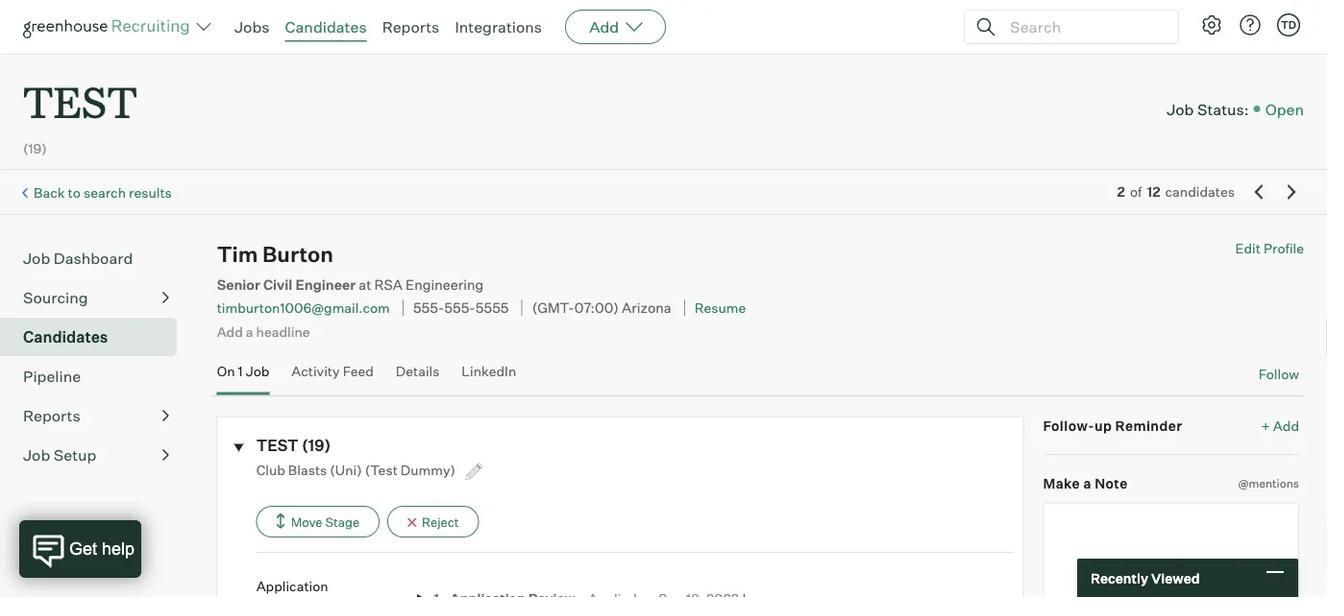 Task type: describe. For each thing, give the bounding box(es) containing it.
follow-
[[1043, 418, 1095, 435]]

2 vertical spatial add
[[1273, 418, 1300, 435]]

add button
[[565, 10, 666, 44]]

+ add
[[1262, 418, 1300, 435]]

td button
[[1277, 13, 1301, 37]]

application
[[256, 579, 328, 596]]

back to search results
[[34, 184, 172, 201]]

activity feed link
[[292, 363, 374, 392]]

add for add
[[589, 17, 619, 37]]

open
[[1266, 99, 1304, 119]]

jobs
[[235, 17, 270, 37]]

add for add a headline
[[217, 323, 243, 340]]

engineer
[[296, 276, 356, 293]]

burton
[[262, 241, 334, 268]]

sourcing
[[23, 289, 88, 308]]

@mentions
[[1238, 477, 1300, 491]]

greenhouse recruiting image
[[23, 15, 196, 38]]

0 vertical spatial reports
[[382, 17, 440, 37]]

test for test
[[23, 73, 137, 130]]

club blasts (uni) (test dummy)
[[256, 462, 459, 479]]

edit profile
[[1236, 240, 1304, 257]]

Search text field
[[1005, 13, 1161, 41]]

a for make
[[1084, 476, 1092, 493]]

reject
[[422, 515, 459, 530]]

linkedin
[[462, 363, 516, 380]]

follow-up reminder
[[1043, 418, 1183, 435]]

pipeline link
[[23, 365, 169, 389]]

on 1 job
[[217, 363, 270, 380]]

@mentions link
[[1238, 475, 1300, 494]]

recently viewed
[[1091, 570, 1200, 587]]

add a headline
[[217, 323, 310, 340]]

up
[[1095, 418, 1112, 435]]

resume link
[[695, 300, 746, 317]]

test for test (19)
[[256, 437, 299, 456]]

club
[[256, 462, 285, 479]]

job dashboard link
[[23, 247, 169, 270]]

note
[[1095, 476, 1128, 493]]

0 vertical spatial candidates
[[285, 17, 367, 37]]

0 horizontal spatial candidates
[[23, 328, 108, 347]]

back
[[34, 184, 65, 201]]

(test
[[365, 462, 398, 479]]

job setup link
[[23, 444, 169, 467]]

a for add
[[246, 323, 253, 340]]

test link
[[23, 54, 137, 134]]

reject button
[[387, 507, 479, 538]]

2 555- from the left
[[444, 299, 476, 317]]

senior
[[217, 276, 260, 293]]

edit profile link
[[1236, 240, 1304, 257]]

follow
[[1259, 366, 1300, 383]]

activity feed
[[292, 363, 374, 380]]

resume
[[695, 300, 746, 317]]

td button
[[1274, 10, 1304, 40]]

civil
[[263, 276, 293, 293]]

back to search results link
[[34, 184, 172, 201]]

0 vertical spatial candidates link
[[285, 17, 367, 37]]

job for job setup
[[23, 446, 50, 465]]

headline
[[256, 323, 310, 340]]

status:
[[1198, 99, 1249, 119]]

on 1 job link
[[217, 363, 270, 392]]

tim burton senior civil engineer at rsa engineering
[[217, 241, 484, 293]]

tim
[[217, 241, 258, 268]]

setup
[[54, 446, 96, 465]]

sourcing link
[[23, 287, 169, 310]]

application link
[[256, 578, 408, 597]]

configure image
[[1201, 13, 1224, 37]]

stage
[[325, 515, 360, 530]]

0 horizontal spatial (19)
[[23, 141, 47, 157]]

(uni)
[[330, 462, 362, 479]]

job for job status:
[[1167, 99, 1194, 119]]

0 horizontal spatial reports link
[[23, 405, 169, 428]]

rsa
[[374, 276, 403, 293]]



Task type: locate. For each thing, give the bounding box(es) containing it.
on
[[217, 363, 235, 380]]

0 vertical spatial a
[[246, 323, 253, 340]]

details
[[396, 363, 440, 380]]

td
[[1281, 18, 1297, 31]]

job setup
[[23, 446, 96, 465]]

job dashboard
[[23, 249, 133, 268]]

reports
[[382, 17, 440, 37], [23, 407, 80, 426]]

test
[[23, 73, 137, 130], [256, 437, 299, 456]]

1 555- from the left
[[413, 299, 444, 317]]

1 vertical spatial candidates
[[23, 328, 108, 347]]

feed
[[343, 363, 374, 380]]

integrations link
[[455, 17, 542, 37]]

1 horizontal spatial (19)
[[302, 437, 331, 456]]

test down greenhouse recruiting 'image'
[[23, 73, 137, 130]]

(gmt-
[[532, 299, 575, 317]]

0 vertical spatial reports link
[[382, 17, 440, 37]]

edit
[[1236, 240, 1261, 257]]

12
[[1147, 184, 1161, 201]]

move stage
[[291, 515, 360, 530]]

results
[[129, 184, 172, 201]]

to
[[68, 184, 81, 201]]

job right 1
[[246, 363, 270, 380]]

1 vertical spatial a
[[1084, 476, 1092, 493]]

job left status:
[[1167, 99, 1194, 119]]

profile
[[1264, 240, 1304, 257]]

0 horizontal spatial reports
[[23, 407, 80, 426]]

a left note
[[1084, 476, 1092, 493]]

move stage button
[[256, 507, 380, 538]]

job left "setup"
[[23, 446, 50, 465]]

(19)
[[23, 141, 47, 157], [302, 437, 331, 456]]

job up sourcing
[[23, 249, 50, 268]]

test (19)
[[256, 437, 331, 456]]

(gmt-07:00) arizona
[[532, 299, 672, 317]]

a left headline
[[246, 323, 253, 340]]

1 vertical spatial reports
[[23, 407, 80, 426]]

integrations
[[455, 17, 542, 37]]

reports left integrations link
[[382, 17, 440, 37]]

timburton1006@gmail.com
[[217, 300, 390, 317]]

0 horizontal spatial a
[[246, 323, 253, 340]]

candidates right jobs "link"
[[285, 17, 367, 37]]

pipeline
[[23, 367, 81, 387]]

2 of 12 candidates
[[1117, 184, 1235, 201]]

1 vertical spatial reports link
[[23, 405, 169, 428]]

0 horizontal spatial test
[[23, 73, 137, 130]]

add inside popup button
[[589, 17, 619, 37]]

0 vertical spatial (19)
[[23, 141, 47, 157]]

1 horizontal spatial reports link
[[382, 17, 440, 37]]

at
[[359, 276, 371, 293]]

engineering
[[406, 276, 484, 293]]

of
[[1130, 184, 1142, 201]]

reports link left integrations link
[[382, 17, 440, 37]]

0 horizontal spatial add
[[217, 323, 243, 340]]

candidates link up pipeline link
[[23, 326, 169, 349]]

viewed
[[1151, 570, 1200, 587]]

5555
[[476, 299, 509, 317]]

candidates link right jobs "link"
[[285, 17, 367, 37]]

1
[[238, 363, 243, 380]]

a
[[246, 323, 253, 340], [1084, 476, 1092, 493]]

555-555-5555
[[413, 299, 509, 317]]

0 vertical spatial test
[[23, 73, 137, 130]]

arizona
[[622, 299, 672, 317]]

reports link
[[382, 17, 440, 37], [23, 405, 169, 428]]

recently
[[1091, 570, 1149, 587]]

1 vertical spatial candidates link
[[23, 326, 169, 349]]

2
[[1117, 184, 1126, 201]]

None text field
[[1043, 503, 1300, 598]]

1 vertical spatial (19)
[[302, 437, 331, 456]]

details link
[[396, 363, 440, 392]]

job for job dashboard
[[23, 249, 50, 268]]

(19) up the back
[[23, 141, 47, 157]]

reports link up job setup link
[[23, 405, 169, 428]]

0 horizontal spatial candidates link
[[23, 326, 169, 349]]

1 horizontal spatial candidates
[[285, 17, 367, 37]]

job status:
[[1167, 99, 1249, 119]]

candidates down sourcing
[[23, 328, 108, 347]]

candidates
[[285, 17, 367, 37], [23, 328, 108, 347]]

timburton1006@gmail.com link
[[217, 300, 390, 317]]

1 horizontal spatial test
[[256, 437, 299, 456]]

follow link
[[1259, 365, 1300, 384]]

linkedin link
[[462, 363, 516, 392]]

dashboard
[[54, 249, 133, 268]]

candidates link
[[285, 17, 367, 37], [23, 326, 169, 349]]

reminder
[[1116, 418, 1183, 435]]

blasts
[[288, 462, 327, 479]]

dummy)
[[401, 462, 456, 479]]

jobs link
[[235, 17, 270, 37]]

make a note
[[1043, 476, 1128, 493]]

reports down pipeline
[[23, 407, 80, 426]]

+ add link
[[1262, 417, 1300, 436]]

make
[[1043, 476, 1080, 493]]

0 vertical spatial add
[[589, 17, 619, 37]]

1 vertical spatial test
[[256, 437, 299, 456]]

1 horizontal spatial reports
[[382, 17, 440, 37]]

search
[[84, 184, 126, 201]]

1 horizontal spatial add
[[589, 17, 619, 37]]

activity
[[292, 363, 340, 380]]

job
[[1167, 99, 1194, 119], [23, 249, 50, 268], [246, 363, 270, 380], [23, 446, 50, 465]]

07:00)
[[575, 299, 619, 317]]

+
[[1262, 418, 1271, 435]]

(19) up blasts
[[302, 437, 331, 456]]

test up club
[[256, 437, 299, 456]]

1 vertical spatial add
[[217, 323, 243, 340]]

1 horizontal spatial a
[[1084, 476, 1092, 493]]

1 horizontal spatial candidates link
[[285, 17, 367, 37]]

2 horizontal spatial add
[[1273, 418, 1300, 435]]

555-
[[413, 299, 444, 317], [444, 299, 476, 317]]

move
[[291, 515, 323, 530]]



Task type: vqa. For each thing, say whether or not it's contained in the screenshot.
the Add for Add
yes



